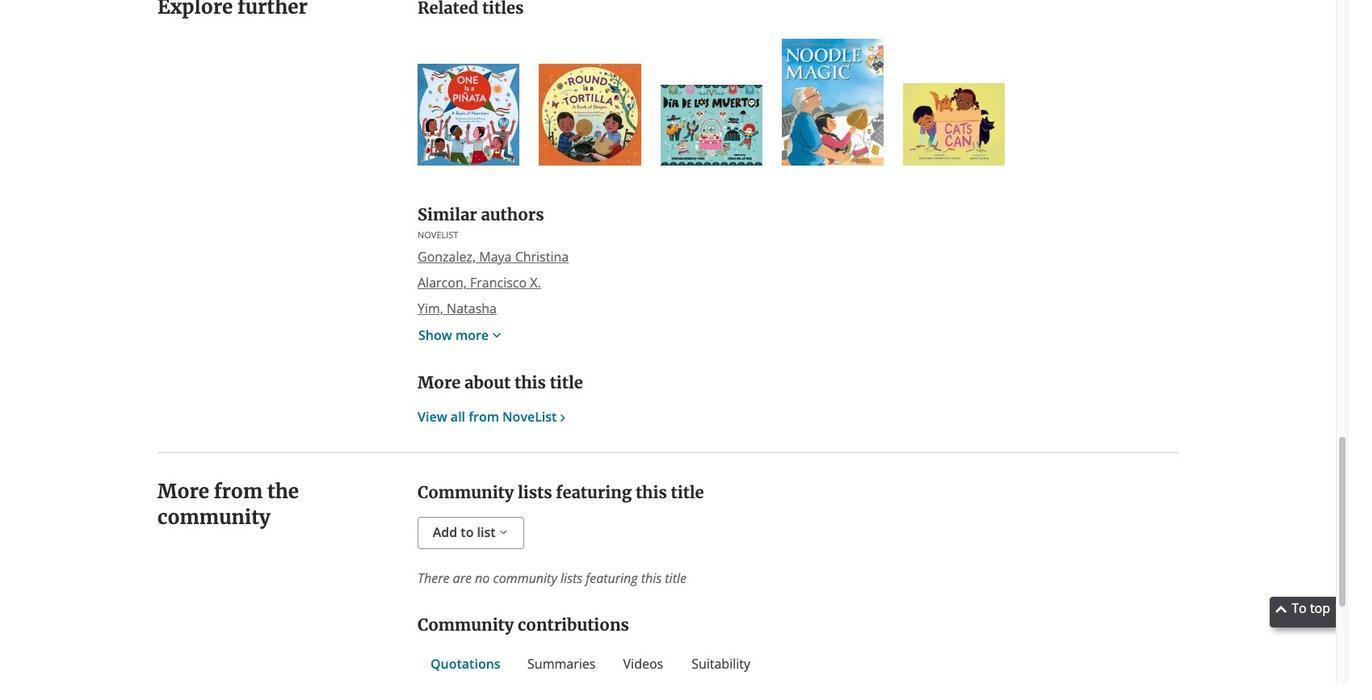 Task type: locate. For each thing, give the bounding box(es) containing it.
is for one
[[457, 73, 467, 91]]

0 horizontal spatial lists
[[518, 482, 552, 502]]

round is a tortilla thong, roseanne
[[549, 73, 627, 129]]

roseanne… down : at left
[[427, 130, 480, 144]]

more inside more from the community
[[158, 479, 209, 504]]

featuring
[[556, 482, 632, 502], [586, 569, 638, 587]]

1 vertical spatial lists
[[561, 569, 583, 587]]

is right the round
[[593, 73, 603, 90]]

lists up add to list popup button
[[518, 482, 552, 502]]

more about this title
[[418, 372, 583, 393]]

lists up the contributions
[[561, 569, 583, 587]]

is right : at left
[[457, 73, 467, 91]]

to top button
[[1270, 597, 1336, 628]]

thong, down muertos
[[670, 136, 701, 150]]

a right the round
[[606, 73, 614, 90]]

thong, down tortilla
[[549, 115, 580, 129]]

thong, down "magic"
[[792, 91, 822, 104]]

2 vertical spatial title
[[665, 569, 687, 587]]

is for round
[[593, 73, 603, 90]]

there
[[418, 569, 450, 587]]

suitability button
[[690, 654, 752, 674]]

more for more from the community
[[158, 479, 209, 504]]

0 horizontal spatial novelist
[[418, 229, 458, 241]]

christina
[[515, 248, 569, 266]]

community right no
[[493, 569, 557, 587]]

top
[[1310, 599, 1331, 617]]

0 horizontal spatial a
[[470, 73, 478, 91]]

from
[[469, 408, 499, 426], [214, 479, 263, 504]]

1 horizontal spatial roseanne…
[[670, 151, 722, 164]]

2 vertical spatial this
[[641, 569, 662, 587]]

show more button
[[418, 325, 506, 346]]

community for from
[[158, 505, 270, 530]]

1 horizontal spatial a
[[606, 73, 614, 90]]

add
[[433, 523, 457, 541]]

a for tortilla
[[606, 73, 614, 90]]

add to list
[[433, 523, 496, 541]]

all
[[451, 408, 465, 426]]

x.
[[530, 274, 541, 292]]

1 vertical spatial community
[[493, 569, 557, 587]]

0 horizontal spatial is
[[457, 73, 467, 91]]

to
[[461, 523, 474, 541]]

thong, inside noodle magic thong, roseanne,
[[792, 91, 822, 104]]

is inside the one is a pi? ata : a… thong, roseanne…
[[457, 73, 467, 91]]

novelist down similar
[[418, 229, 458, 241]]

quotations
[[431, 655, 501, 673]]

similar authors novelist
[[418, 204, 544, 241]]

2 community from the top
[[418, 615, 514, 635]]

more
[[418, 372, 461, 393], [158, 479, 209, 504]]

a for pi?
[[470, 73, 478, 91]]

summaries
[[528, 655, 596, 673]]

1 vertical spatial from
[[214, 479, 263, 504]]

from left the
[[214, 479, 263, 504]]

featuring up the contributions
[[586, 569, 638, 587]]

svg chevron down image
[[497, 524, 511, 540]]

summaries button
[[526, 654, 597, 674]]

1 horizontal spatial novelist
[[503, 408, 557, 426]]

0 vertical spatial community
[[158, 505, 270, 530]]

community contributions
[[418, 615, 629, 635]]

is inside round is a tortilla thong, roseanne
[[593, 73, 603, 90]]

videos
[[623, 655, 663, 673]]

0 vertical spatial this
[[515, 372, 546, 393]]

round
[[549, 73, 589, 90]]

thong, inside cats can thong, roseanne…
[[913, 117, 944, 131]]

community inside more from the community
[[158, 505, 270, 530]]

2 horizontal spatial roseanne…
[[913, 132, 965, 146]]

roseanne… down muertos
[[670, 151, 722, 164]]

novelist down 'more about this title'
[[503, 408, 557, 426]]

roseanne… down "cats"
[[913, 132, 965, 146]]

magic
[[792, 66, 828, 83]]

a
[[606, 73, 614, 90], [470, 73, 478, 91]]

is
[[593, 73, 603, 90], [457, 73, 467, 91]]

1 horizontal spatial community
[[493, 569, 557, 587]]

thong, down the ata at top left
[[427, 116, 458, 129]]

one is a pi? ata : a… thong, roseanne…
[[427, 73, 498, 144]]

francisco
[[470, 274, 527, 292]]

community up to
[[418, 482, 514, 502]]

community
[[418, 482, 514, 502], [418, 615, 514, 635]]

view
[[418, 408, 447, 426]]

roseanne…
[[427, 130, 480, 144], [913, 132, 965, 146], [670, 151, 722, 164]]

dia
[[670, 93, 691, 111]]

a left pi?
[[470, 73, 478, 91]]

thong, inside dia de los muertos thong, roseanne…
[[670, 136, 701, 150]]

0 vertical spatial novelist
[[418, 229, 458, 241]]

the
[[267, 479, 299, 504]]

a inside round is a tortilla thong, roseanne
[[606, 73, 614, 90]]

title
[[550, 372, 583, 393], [671, 482, 704, 502], [665, 569, 687, 587]]

thong,
[[792, 91, 822, 104], [549, 115, 580, 129], [427, 116, 458, 129], [913, 117, 944, 131], [670, 136, 701, 150]]

0 horizontal spatial from
[[214, 479, 263, 504]]

los
[[714, 93, 736, 111]]

from inside more from the community
[[214, 479, 263, 504]]

list
[[477, 523, 496, 541]]

1 horizontal spatial more
[[418, 372, 461, 393]]

0 horizontal spatial community
[[158, 505, 270, 530]]

maya
[[479, 248, 512, 266]]

lists
[[518, 482, 552, 502], [561, 569, 583, 587]]

community down the
[[158, 505, 270, 530]]

novelist
[[418, 229, 458, 241], [503, 408, 557, 426]]

featuring down svg chevron right image
[[556, 482, 632, 502]]

community up quotations 'button' in the bottom of the page
[[418, 615, 514, 635]]

0 horizontal spatial roseanne…
[[427, 130, 480, 144]]

this
[[515, 372, 546, 393], [636, 482, 667, 502], [641, 569, 662, 587]]

0 vertical spatial more
[[418, 372, 461, 393]]

0 vertical spatial community
[[418, 482, 514, 502]]

1 community from the top
[[418, 482, 514, 502]]

svg arrow medium up image
[[1276, 603, 1289, 616]]

0 horizontal spatial more
[[158, 479, 209, 504]]

1 horizontal spatial lists
[[561, 569, 583, 587]]

1 horizontal spatial is
[[593, 73, 603, 90]]

pi?
[[481, 73, 498, 91]]

community
[[158, 505, 270, 530], [493, 569, 557, 587]]

there are no community lists featuring this title
[[418, 569, 687, 587]]

0 vertical spatial title
[[550, 372, 583, 393]]

about
[[465, 372, 511, 393]]

1 vertical spatial more
[[158, 479, 209, 504]]

from right all
[[469, 408, 499, 426]]

1 horizontal spatial from
[[469, 408, 499, 426]]

a inside the one is a pi? ata : a… thong, roseanne…
[[470, 73, 478, 91]]

thong, down "cats"
[[913, 117, 944, 131]]

view all from novelist
[[418, 408, 557, 426]]

cats
[[913, 92, 940, 110]]

1 vertical spatial community
[[418, 615, 514, 635]]

0 vertical spatial from
[[469, 408, 499, 426]]

alarcon, francisco x. link
[[418, 274, 541, 292]]



Task type: vqa. For each thing, say whether or not it's contained in the screenshot.


Task type: describe. For each thing, give the bounding box(es) containing it.
thong, inside round is a tortilla thong, roseanne
[[549, 115, 580, 129]]

view all from novelist link
[[418, 408, 571, 426]]

noodle magic thong, roseanne,
[[792, 48, 872, 104]]

quotations button
[[431, 654, 501, 674]]

add to list button
[[418, 517, 524, 549]]

yim, natasha link
[[418, 300, 497, 317]]

more
[[456, 326, 489, 344]]

novelist inside similar authors novelist
[[418, 229, 458, 241]]

a…
[[459, 91, 478, 109]]

:
[[452, 91, 455, 109]]

one
[[427, 73, 453, 91]]

yim,
[[418, 300, 444, 317]]

svg chevron right image
[[555, 410, 571, 426]]

show more
[[419, 326, 489, 344]]

tortilla
[[549, 90, 593, 108]]

ata
[[427, 91, 449, 109]]

1 vertical spatial novelist
[[503, 408, 557, 426]]

muertos
[[670, 111, 723, 129]]

community lists featuring this title
[[418, 482, 704, 502]]

0 vertical spatial lists
[[518, 482, 552, 502]]

can
[[943, 92, 967, 110]]

more for more about this title
[[418, 372, 461, 393]]

noodle
[[792, 48, 837, 66]]

gonzalez,
[[418, 248, 476, 266]]

gonzalez, maya christina alarcon, francisco x. yim, natasha
[[418, 248, 569, 317]]

roseanne… inside the one is a pi? ata : a… thong, roseanne…
[[427, 130, 480, 144]]

are
[[453, 569, 472, 587]]

similar
[[418, 204, 477, 225]]

dia de los muertos thong, roseanne…
[[670, 93, 736, 164]]

roseanne… inside dia de los muertos thong, roseanne…
[[670, 151, 722, 164]]

community for are
[[493, 569, 557, 587]]

cats can thong, roseanne…
[[913, 92, 967, 146]]

more from the community
[[158, 479, 299, 530]]

no
[[475, 569, 490, 587]]

roseanne,
[[825, 91, 872, 104]]

roseanne… inside cats can thong, roseanne…
[[913, 132, 965, 146]]

0 vertical spatial featuring
[[556, 482, 632, 502]]

community for community lists featuring this title
[[418, 482, 514, 502]]

to top
[[1292, 599, 1331, 617]]

to
[[1292, 599, 1307, 617]]

authors
[[481, 204, 544, 225]]

svg chevron down image
[[489, 327, 505, 343]]

videos button
[[623, 654, 664, 674]]

thong, inside the one is a pi? ata : a… thong, roseanne…
[[427, 116, 458, 129]]

contributions
[[518, 615, 629, 635]]

alarcon,
[[418, 274, 467, 292]]

show
[[419, 326, 452, 344]]

roseanne
[[582, 115, 627, 129]]

1 vertical spatial title
[[671, 482, 704, 502]]

suitability
[[692, 655, 751, 673]]

de
[[694, 93, 711, 111]]

1 vertical spatial this
[[636, 482, 667, 502]]

gonzalez, maya christina link
[[418, 248, 569, 266]]

community for community contributions
[[418, 615, 514, 635]]

natasha
[[447, 300, 497, 317]]

1 vertical spatial featuring
[[586, 569, 638, 587]]



